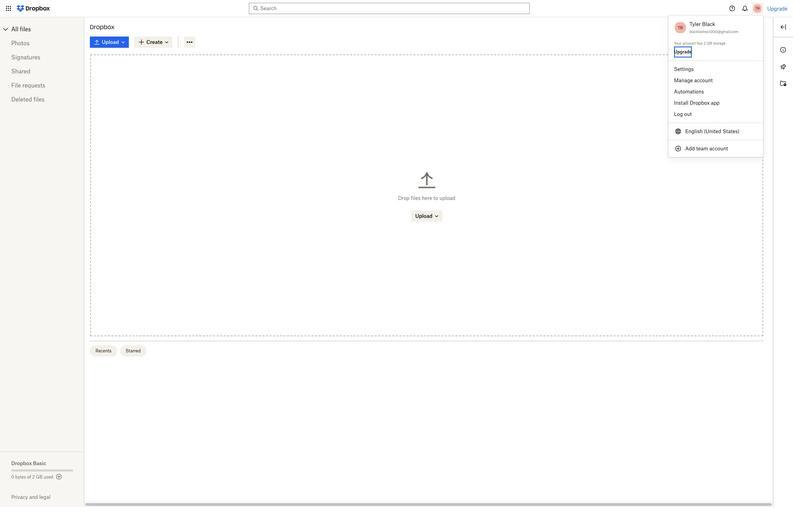 Task type: vqa. For each thing, say whether or not it's contained in the screenshot.
Opened "Button"
no



Task type: locate. For each thing, give the bounding box(es) containing it.
automations
[[675, 89, 705, 95]]

manage
[[675, 77, 694, 83]]

log out link
[[669, 109, 764, 120]]

log out
[[675, 111, 692, 117]]

upload
[[440, 195, 456, 201]]

upgrade
[[768, 5, 788, 11], [675, 49, 693, 54]]

file
[[11, 82, 21, 89]]

global header element
[[0, 0, 794, 17]]

upgrade up open details pane icon
[[768, 5, 788, 11]]

0 horizontal spatial files
[[20, 26, 31, 33]]

open details pane image
[[780, 23, 788, 31]]

your
[[675, 41, 682, 45]]

2 vertical spatial dropbox
[[11, 460, 32, 466]]

account
[[683, 41, 696, 45], [695, 77, 714, 83], [710, 145, 729, 151]]

1 vertical spatial files
[[34, 96, 45, 103]]

2 for has
[[704, 41, 706, 45]]

add
[[686, 145, 696, 151]]

0 horizontal spatial dropbox
[[11, 460, 32, 466]]

upgrade inside global header element
[[768, 5, 788, 11]]

file requests
[[11, 82, 45, 89]]

gb
[[707, 41, 713, 45], [36, 474, 43, 480]]

deleted files
[[11, 96, 45, 103]]

account left has
[[683, 41, 696, 45]]

2 for of
[[32, 474, 35, 480]]

2 right of
[[32, 474, 35, 480]]

1 vertical spatial upgrade
[[675, 49, 693, 54]]

log
[[675, 111, 684, 117]]

2 vertical spatial files
[[411, 195, 421, 201]]

your account has 2 gb storage
[[675, 41, 726, 45]]

settings
[[675, 66, 694, 72]]

photos link
[[11, 36, 73, 50]]

1 vertical spatial 2
[[32, 474, 35, 480]]

1 horizontal spatial 2
[[704, 41, 706, 45]]

0 vertical spatial upgrade
[[768, 5, 788, 11]]

files down file requests 'link'
[[34, 96, 45, 103]]

here
[[422, 195, 433, 201]]

0 vertical spatial dropbox
[[90, 24, 115, 31]]

recents
[[96, 348, 112, 354]]

account for your
[[683, 41, 696, 45]]

and
[[29, 494, 38, 500]]

signatures link
[[11, 50, 73, 64]]

tyler
[[690, 21, 702, 27]]

1 vertical spatial account
[[695, 77, 714, 83]]

install dropbox app
[[675, 100, 720, 106]]

to
[[434, 195, 439, 201]]

2 horizontal spatial files
[[411, 195, 421, 201]]

1 horizontal spatial upgrade
[[768, 5, 788, 11]]

1 vertical spatial gb
[[36, 474, 43, 480]]

all
[[11, 26, 18, 33]]

account down 'settings' link
[[695, 77, 714, 83]]

gb right has
[[707, 41, 713, 45]]

files right all
[[20, 26, 31, 33]]

deleted
[[11, 96, 32, 103]]

account right team
[[710, 145, 729, 151]]

0 vertical spatial account
[[683, 41, 696, 45]]

0 horizontal spatial gb
[[36, 474, 43, 480]]

account menu image
[[753, 3, 764, 14]]

0 horizontal spatial 2
[[32, 474, 35, 480]]

have
[[736, 37, 745, 43]]

0 vertical spatial 2
[[704, 41, 706, 45]]

deleted files link
[[11, 92, 73, 106]]

1 horizontal spatial files
[[34, 96, 45, 103]]

1 horizontal spatial dropbox
[[90, 24, 115, 31]]

files
[[20, 26, 31, 33], [34, 96, 45, 103], [411, 195, 421, 201]]

tyler black blacklashes1000@gmail.com
[[690, 21, 739, 34]]

dropbox logo - go to the homepage image
[[14, 3, 52, 14]]

upgrade down your at the right
[[675, 49, 693, 54]]

0 bytes of 2 gb used
[[11, 474, 53, 480]]

2 vertical spatial account
[[710, 145, 729, 151]]

1 horizontal spatial gb
[[707, 41, 713, 45]]

0 horizontal spatial upgrade
[[675, 49, 693, 54]]

of
[[27, 474, 31, 480]]

english (united states) menu item
[[669, 126, 764, 137]]

0 vertical spatial files
[[20, 26, 31, 33]]

english
[[686, 128, 703, 134]]

open activity image
[[780, 79, 788, 88]]

files left here
[[411, 195, 421, 201]]

add team account
[[686, 145, 729, 151]]

1 vertical spatial dropbox
[[690, 100, 710, 106]]

account for manage
[[695, 77, 714, 83]]

0 vertical spatial gb
[[707, 41, 713, 45]]

dropbox
[[90, 24, 115, 31], [690, 100, 710, 106], [11, 460, 32, 466]]

dropbox for dropbox
[[90, 24, 115, 31]]

out
[[685, 111, 692, 117]]

gb left the used
[[36, 474, 43, 480]]

states)
[[723, 128, 740, 134]]

2
[[704, 41, 706, 45], [32, 474, 35, 480]]

manage account link
[[669, 75, 764, 86]]

2 right has
[[704, 41, 706, 45]]



Task type: describe. For each thing, give the bounding box(es) containing it.
signatures
[[11, 54, 40, 61]]

legal
[[39, 494, 50, 500]]

basic
[[33, 460, 46, 466]]

tb button
[[675, 20, 687, 35]]

files for deleted
[[34, 96, 45, 103]]

access
[[747, 37, 760, 43]]

black
[[703, 21, 716, 27]]

open pinned items image
[[780, 63, 788, 71]]

privacy and legal
[[11, 494, 50, 500]]

bytes
[[15, 474, 26, 480]]

you
[[728, 37, 735, 43]]

recents button
[[90, 346, 117, 357]]

drop
[[398, 195, 410, 201]]

used
[[44, 474, 53, 480]]

starred
[[126, 348, 141, 354]]

2 horizontal spatial dropbox
[[690, 100, 710, 106]]

shared link
[[11, 64, 73, 78]]

photos
[[11, 40, 30, 47]]

team
[[697, 145, 709, 151]]

tb
[[678, 25, 684, 30]]

upgrade button
[[675, 49, 693, 55]]

manage account
[[675, 77, 714, 83]]

install
[[675, 100, 689, 106]]

starred button
[[120, 346, 146, 357]]

all files link
[[11, 24, 84, 35]]

gb for storage
[[707, 41, 713, 45]]

shared
[[11, 68, 30, 75]]

files for all
[[20, 26, 31, 33]]

settings link
[[669, 64, 764, 75]]

upgrade link
[[768, 5, 788, 11]]

(united
[[705, 128, 722, 134]]

only
[[717, 37, 727, 43]]

app
[[712, 100, 720, 106]]

dropbox for dropbox basic
[[11, 460, 32, 466]]

automations link
[[669, 86, 764, 97]]

0
[[11, 474, 14, 480]]

open information panel image
[[780, 46, 788, 54]]

english (united states)
[[686, 128, 740, 134]]

has
[[697, 41, 703, 45]]

file requests link
[[11, 78, 73, 92]]

dropbox basic
[[11, 460, 46, 466]]

only you have access
[[717, 37, 760, 43]]

get more space image
[[55, 473, 63, 481]]

files for drop
[[411, 195, 421, 201]]

gb for used
[[36, 474, 43, 480]]

requests
[[22, 82, 45, 89]]

all files
[[11, 26, 31, 33]]

blacklashes1000@gmail.com
[[690, 30, 739, 34]]

privacy and legal link
[[11, 494, 84, 500]]

drop files here to upload
[[398, 195, 456, 201]]

add team account link
[[669, 143, 764, 154]]

storage
[[714, 41, 726, 45]]

choose a language: image
[[675, 127, 683, 136]]

privacy
[[11, 494, 28, 500]]



